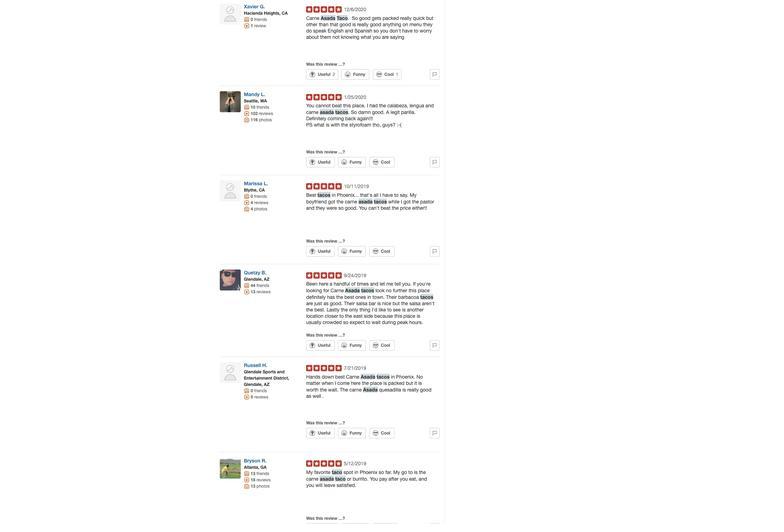 Task type: describe. For each thing, give the bounding box(es) containing it.
good down "gets"
[[370, 22, 382, 27]]

ones
[[356, 295, 366, 300]]

carne inside in phoenix. no matter when i come here the place is packed but it is worth the wait. the carne
[[350, 387, 362, 393]]

4 photos
[[251, 206, 268, 212]]

but inside tacos are just as good. their salsa bar is nice but the salsa aren't the best. lastly the only thing i'd like to see is another location closer to the east side because this place is usually crowded so expect to wait during peak hours.
[[393, 301, 400, 306]]

review for bryson r.
[[325, 516, 338, 521]]

nice
[[383, 301, 392, 306]]

of
[[352, 281, 356, 287]]

reviews for bryson
[[257, 478, 271, 483]]

cannot
[[316, 103, 331, 109]]

back
[[346, 116, 356, 121]]

3 useful link from the top
[[306, 340, 335, 351]]

leave
[[324, 483, 336, 488]]

b.
[[262, 270, 267, 276]]

good left "gets"
[[360, 15, 371, 21]]

coming
[[328, 116, 344, 121]]

useful link for while i got the pastor and they were so good. you can't beat the price either!!
[[306, 246, 335, 257]]

handful
[[334, 281, 350, 287]]

carne inside carne asada taco
[[306, 15, 320, 21]]

is up quesadilla
[[384, 381, 387, 386]]

0 vertical spatial really
[[401, 15, 412, 21]]

my favorite taco
[[306, 469, 342, 475]]

got inside while i got the pastor and they were so good. you can't beat the price either!!
[[404, 199, 411, 205]]

this for bryson r.
[[316, 516, 323, 521]]

useful for asada tacos
[[318, 343, 331, 348]]

in inside in phoenix... that's all i have to say. my boyfriend got the carne
[[332, 192, 336, 198]]

mandy l. link
[[244, 91, 265, 97]]

the inside in phoenix... that's all i have to say. my boyfriend got the carne
[[337, 199, 344, 205]]

that
[[330, 22, 339, 27]]

13 friends
[[251, 471, 270, 476]]

useful link for asada
[[306, 157, 335, 168]]

reviews for russell
[[254, 395, 269, 400]]

no
[[417, 374, 423, 380]]

2
[[333, 72, 335, 77]]

what inside .  so good gets packed really quick but other than that good is really good anything on menu they do speak english and spanish so you don't have to worry about them not knowing what you are saying
[[361, 34, 372, 40]]

place inside tacos are just as good. their salsa bar is nice but the salsa aren't the best. lastly the only thing i'd like to see is another location closer to the east side because this place is usually crowded so expect to wait during peak hours.
[[404, 313, 416, 319]]

mandy l. image
[[220, 91, 241, 112]]

so inside spot in phoenix so far. my go to is the carne
[[379, 470, 384, 475]]

far.
[[386, 470, 392, 475]]

xavier g. hacienda heights, ca
[[244, 4, 288, 16]]

funny link for hands
[[338, 428, 366, 439]]

1 horizontal spatial asada tacos
[[359, 199, 387, 205]]

you down go
[[400, 476, 408, 482]]

i inside you cannot beat this place. i had the calabeza, lengua and carne
[[367, 103, 369, 109]]

…? for best
[[339, 239, 345, 244]]

them
[[320, 34, 332, 40]]

you're
[[417, 281, 431, 287]]

side
[[364, 313, 373, 319]]

taco
[[337, 15, 348, 21]]

is inside . so damn good. a legit parilla. definitely coming back again!!! ps what is with the styrofoam tho, guys? :-(
[[326, 122, 330, 128]]

you inside while i got the pastor and they were so good. you can't beat the price either!!
[[359, 205, 368, 211]]

funny for .
[[350, 160, 362, 165]]

marissa l. blythe, ca
[[244, 181, 268, 193]]

satisfied.
[[337, 483, 357, 488]]

reviews for marissa
[[254, 201, 269, 205]]

phoenix
[[360, 470, 378, 475]]

wait.
[[329, 387, 339, 393]]

parilla.
[[402, 110, 416, 115]]

photos for marissa
[[254, 207, 268, 212]]

photos for bryson
[[257, 484, 270, 489]]

the down 'only'
[[345, 313, 352, 319]]

0 vertical spatial taco
[[332, 469, 342, 475]]

they inside .  so good gets packed really quick but other than that good is really good anything on menu they do speak english and spanish so you don't have to worry about them not knowing what you are saying
[[424, 22, 433, 27]]

you.
[[403, 281, 412, 287]]

and inside been here a handful of times and let me tell you. if you're looking for carne
[[371, 281, 379, 287]]

to down the side
[[366, 320, 371, 325]]

a
[[330, 281, 333, 287]]

hands
[[306, 374, 321, 380]]

carne asada taco
[[306, 15, 348, 21]]

town.
[[373, 295, 385, 300]]

in inside look no further this place definitely has the best ones in town. their barbacoa
[[368, 295, 372, 300]]

this inside you cannot beat this place. i had the calabeza, lengua and carne
[[343, 103, 351, 109]]

was this review …? for hands
[[306, 420, 345, 426]]

0 for xavier
[[251, 17, 253, 22]]

to inside .  so good gets packed really quick but other than that good is really good anything on menu they do speak english and spanish so you don't have to worry about them not knowing what you are saying
[[414, 28, 419, 34]]

the
[[340, 387, 348, 393]]

cool for asada tacos
[[381, 343, 391, 348]]

wa
[[260, 98, 267, 104]]

is inside spot in phoenix so far. my go to is the carne
[[415, 470, 418, 475]]

glendale, inside quetzy b. glendale, az
[[244, 277, 263, 282]]

this for marissa l.
[[316, 239, 323, 244]]

tacos down times
[[362, 288, 375, 294]]

mandy l. seattle, wa
[[244, 91, 267, 104]]

good down taco on the left top of page
[[340, 22, 351, 27]]

to inside spot in phoenix so far. my go to is the carne
[[409, 470, 413, 475]]

reviews for mandy
[[259, 111, 273, 116]]

that's
[[360, 192, 373, 198]]

me
[[387, 281, 394, 287]]

lastly
[[327, 307, 340, 313]]

styrofoam
[[350, 122, 372, 128]]

the down 'while'
[[392, 205, 399, 211]]

you down anything
[[381, 28, 389, 34]]

xavier g. image
[[220, 4, 241, 25]]

place.
[[353, 103, 366, 109]]

this for mandy l.
[[316, 149, 323, 155]]

place inside in phoenix. no matter when i come here the place is packed but it is worth the wait. the carne
[[371, 381, 382, 386]]

funny for best
[[350, 249, 362, 254]]

when
[[322, 381, 334, 386]]

:-
[[397, 122, 401, 128]]

damn
[[359, 110, 371, 115]]

just
[[315, 301, 322, 306]]

but inside .  so good gets packed really quick but other than that good is really good anything on menu they do speak english and spanish so you don't have to worry about them not knowing what you are saying
[[427, 15, 434, 21]]

let
[[380, 281, 385, 287]]

5.0 star rating image for bryson r.
[[306, 461, 342, 467]]

this inside tacos are just as good. their salsa bar is nice but the salsa aren't the best. lastly the only thing i'd like to see is another location closer to the east side because this place is usually crowded so expect to wait during peak hours.
[[395, 313, 403, 319]]

is right see
[[403, 307, 406, 313]]

worry
[[420, 28, 432, 34]]

ga
[[261, 465, 267, 470]]

it
[[415, 381, 417, 386]]

seattle,
[[244, 98, 259, 104]]

funny link right 2
[[342, 69, 370, 80]]

while i got the pastor and they were so good. you can't beat the price either!!
[[306, 199, 435, 211]]

is inside .  so good gets packed really quick but other than that good is really good anything on menu they do speak english and spanish so you don't have to worry about them not knowing what you are saying
[[353, 22, 356, 27]]

4 for 4 reviews
[[251, 200, 253, 205]]

is up hours.
[[417, 313, 421, 319]]

carne inside spot in phoenix so far. my go to is the carne
[[306, 476, 319, 482]]

review for quetzy b.
[[325, 333, 338, 338]]

best inside look no further this place definitely has the best ones in town. their barbacoa
[[345, 295, 354, 300]]

my inside my favorite taco
[[306, 470, 313, 475]]

tacos up boyfriend
[[318, 192, 331, 198]]

. inside quesadilla is really good as well .
[[323, 393, 324, 399]]

tacos down all
[[374, 199, 387, 205]]

2 salsa from the left
[[410, 301, 421, 306]]

pastor
[[421, 199, 435, 205]]

to down nice
[[388, 307, 392, 313]]

crowded
[[323, 320, 342, 325]]

the inside look no further this place definitely has the best ones in town. their barbacoa
[[337, 295, 343, 300]]

so inside .  so good gets packed really quick but other than that good is really good anything on menu they do speak english and spanish so you don't have to worry about them not knowing what you are saying
[[374, 28, 379, 34]]

the down when
[[320, 387, 327, 393]]

matter
[[306, 381, 321, 386]]

quetzy b. link
[[244, 270, 267, 276]]

tacos inside tacos are just as good. their salsa bar is nice but the salsa aren't the best. lastly the only thing i'd like to see is another location closer to the east side because this place is usually crowded so expect to wait during peak hours.
[[421, 294, 434, 300]]

review for marissa l.
[[325, 239, 338, 244]]

asada left quesadilla
[[363, 387, 378, 393]]

1 was this review …? from the top
[[306, 62, 345, 67]]

pay
[[380, 476, 388, 482]]

definitely
[[306, 295, 326, 300]]

worth
[[306, 387, 319, 393]]

0 friends for marissa
[[251, 194, 267, 199]]

barbacoa
[[399, 295, 419, 300]]

asada down 7/21/2019
[[361, 374, 376, 380]]

cool for best tacos
[[381, 249, 391, 254]]

been
[[306, 281, 318, 287]]

5.0 star rating image for russell h.
[[306, 365, 342, 371]]

0 horizontal spatial asada tacos
[[320, 109, 349, 115]]

xavier
[[244, 4, 259, 10]]

5.0 star rating image for mandy l.
[[306, 94, 342, 100]]

what inside . so damn good. a legit parilla. definitely coming back again!!! ps what is with the styrofoam tho, guys? :-(
[[314, 122, 325, 128]]

tho,
[[373, 122, 381, 128]]

l. for marissa l.
[[264, 181, 268, 187]]

review inside the 1 review
[[254, 24, 266, 28]]

but inside in phoenix. no matter when i come here the place is packed but it is worth the wait. the carne
[[406, 381, 413, 386]]

the down barbacoa
[[402, 301, 408, 306]]

bar
[[369, 301, 376, 306]]

was this review …? for asada
[[306, 333, 345, 338]]

was for hands down best carne asada tacos
[[306, 420, 315, 426]]

you left will on the left bottom of page
[[306, 483, 314, 488]]

go
[[402, 470, 407, 475]]

5.0 star rating image for quetzy b.
[[306, 273, 342, 279]]

russell
[[244, 362, 261, 368]]

russell h. image
[[220, 362, 241, 383]]

the up either!!
[[412, 199, 419, 205]]

best
[[306, 192, 316, 198]]

bryson r. image
[[220, 458, 241, 479]]

5 reviews
[[251, 395, 269, 400]]

cool link for while i got the pastor and they were so good. you can't beat the price either!!
[[370, 246, 395, 257]]

in phoenix... that's all i have to say. my boyfriend got the carne
[[306, 192, 417, 205]]

is right it
[[419, 381, 422, 386]]

the up quesadilla is really good as well .
[[362, 381, 369, 386]]

for
[[324, 288, 330, 294]]

in inside in phoenix. no matter when i come here the place is packed but it is worth the wait. the carne
[[391, 374, 395, 380]]

tacos up coming
[[336, 109, 349, 115]]

to right "closer"
[[340, 313, 344, 319]]

useful for . so damn good. a legit parilla. definitely coming back again!!! ps what is with the styrofoam tho, guys? :-(
[[318, 160, 331, 165]]

useful 2
[[318, 72, 335, 77]]

i inside in phoenix. no matter when i come here the place is packed but it is worth the wait. the carne
[[335, 381, 336, 386]]

don't
[[390, 28, 401, 34]]

carne inside been here a handful of times and let me tell you. if you're looking for carne
[[331, 288, 344, 294]]

funny link for .
[[338, 157, 366, 168]]

really inside quesadilla is really good as well .
[[408, 387, 419, 393]]

hands down best carne asada tacos
[[306, 374, 390, 380]]

…? for .
[[339, 149, 345, 155]]

1 useful from the top
[[318, 72, 331, 77]]

review for russell h.
[[325, 420, 338, 426]]

and inside you cannot beat this place. i had the calabeza, lengua and carne
[[426, 103, 434, 109]]

again!!!
[[358, 116, 373, 121]]

like
[[379, 307, 386, 313]]

and inside or burrito. you pay after you eat, and you will leave satisfied.
[[419, 476, 427, 482]]

asada down 'of'
[[346, 288, 360, 294]]

gets
[[372, 15, 382, 21]]

carne inside in phoenix... that's all i have to say. my boyfriend got the carne
[[345, 199, 358, 205]]

tacos up quesadilla
[[377, 374, 390, 380]]

tell
[[395, 281, 401, 287]]

az inside russell h. glendale sports and entertainment district, glendale, az
[[264, 382, 270, 387]]

useful link for quesadilla is really good as well .
[[306, 428, 335, 439]]

is down town.
[[378, 301, 381, 306]]

ca inside marissa l. blythe, ca
[[259, 188, 265, 193]]

because
[[375, 313, 393, 319]]

times
[[357, 281, 369, 287]]

a
[[386, 110, 390, 115]]

was for my favorite taco
[[306, 516, 315, 521]]

and inside .  so good gets packed really quick but other than that good is really good anything on menu they do speak english and spanish so you don't have to worry about them not knowing what you are saying
[[345, 28, 354, 34]]

cool link for quesadilla is really good as well .
[[370, 428, 395, 439]]

friends for mandy
[[257, 105, 270, 110]]

0 friends for xavier
[[251, 17, 267, 22]]

was this review …? for .
[[306, 149, 345, 155]]



Task type: locate. For each thing, give the bounding box(es) containing it.
0 vertical spatial good.
[[372, 110, 385, 115]]

beat up coming
[[332, 103, 342, 109]]

0 friends for russell
[[251, 388, 267, 394]]

0 vertical spatial photos
[[259, 118, 272, 123]]

they inside while i got the pastor and they were so good. you can't beat the price either!!
[[316, 205, 325, 211]]

1 13 from the top
[[251, 289, 256, 295]]

4 …? from the top
[[339, 333, 345, 338]]

quesadilla is really good as well .
[[306, 387, 432, 399]]

1 vertical spatial asada
[[359, 199, 373, 205]]

0 friends
[[251, 17, 267, 22], [251, 194, 267, 199], [251, 388, 267, 394]]

2 horizontal spatial carne
[[346, 374, 360, 380]]

cool for . so damn good. a legit parilla. definitely coming back again!!! ps what is with the styrofoam tho, guys? :-(
[[381, 160, 391, 165]]

1 4 from the top
[[251, 200, 253, 205]]

13 down 44
[[251, 289, 256, 295]]

packed up anything
[[383, 15, 399, 21]]

best left ones
[[345, 295, 354, 300]]

1 horizontal spatial but
[[406, 381, 413, 386]]

spot in phoenix so far. my go to is the carne
[[306, 470, 426, 482]]

carne inside you cannot beat this place. i had the calabeza, lengua and carne
[[306, 110, 319, 115]]

0 vertical spatial packed
[[383, 15, 399, 21]]

44 friends
[[251, 283, 270, 288]]

102 reviews
[[251, 111, 273, 116]]

1 vertical spatial packed
[[389, 381, 405, 386]]

5
[[251, 395, 253, 400]]

was this review …?
[[306, 62, 345, 67], [306, 149, 345, 155], [306, 239, 345, 244], [306, 333, 345, 338], [306, 420, 345, 426], [306, 516, 345, 521]]

friends down the ga
[[257, 471, 270, 476]]

4 was from the top
[[306, 333, 315, 338]]

taco
[[332, 469, 342, 475], [336, 476, 346, 482]]

so inside tacos are just as good. their salsa bar is nice but the salsa aren't the best. lastly the only thing i'd like to see is another location closer to the east side because this place is usually crowded so expect to wait during peak hours.
[[343, 320, 349, 325]]

funny link up 5/12/2019
[[338, 428, 366, 439]]

1 0 from the top
[[251, 17, 253, 22]]

…? for hands
[[339, 420, 345, 426]]

3 cool link from the top
[[370, 340, 395, 351]]

cool for hands down best carne asada tacos
[[381, 431, 391, 436]]

beat inside while i got the pastor and they were so good. you can't beat the price either!!
[[381, 205, 391, 211]]

their up 'only'
[[344, 301, 355, 306]]

0 vertical spatial 13
[[251, 289, 256, 295]]

to inside in phoenix... that's all i have to say. my boyfriend got the carne
[[395, 192, 399, 198]]

2 was this review …? from the top
[[306, 149, 345, 155]]

good. inside tacos are just as good. their salsa bar is nice but the salsa aren't the best. lastly the only thing i'd like to see is another location closer to the east side because this place is usually crowded so expect to wait during peak hours.
[[330, 301, 343, 306]]

2 vertical spatial carne
[[346, 374, 360, 380]]

4 useful link from the top
[[306, 428, 335, 439]]

2 vertical spatial 0
[[251, 388, 253, 394]]

0 horizontal spatial good.
[[330, 301, 343, 306]]

1 horizontal spatial ca
[[282, 11, 288, 16]]

the inside spot in phoenix so far. my go to is the carne
[[419, 470, 426, 475]]

you down in phoenix... that's all i have to say. my boyfriend got the carne
[[359, 205, 368, 211]]

2 …? from the top
[[339, 149, 345, 155]]

2 horizontal spatial but
[[427, 15, 434, 21]]

1 vertical spatial 1
[[396, 72, 399, 77]]

really up on
[[401, 15, 412, 21]]

funny up 1/25/2020 at the top of page
[[354, 72, 366, 77]]

4 down '4 reviews'
[[251, 206, 253, 212]]

1 vertical spatial best
[[336, 374, 345, 380]]

1 was from the top
[[306, 62, 315, 67]]

marissa
[[244, 181, 263, 187]]

0 vertical spatial what
[[361, 34, 372, 40]]

0 vertical spatial .
[[348, 15, 349, 21]]

photos
[[259, 118, 272, 123], [254, 207, 268, 212], [257, 484, 270, 489]]

1 horizontal spatial are
[[382, 34, 389, 40]]

1 horizontal spatial my
[[394, 470, 400, 475]]

was this review …? down leave
[[306, 516, 345, 521]]

2 vertical spatial you
[[370, 476, 378, 482]]

1 down hacienda
[[251, 23, 253, 28]]

best up come
[[336, 374, 345, 380]]

4 5.0 star rating image from the top
[[306, 273, 342, 279]]

and inside russell h. glendale sports and entertainment district, glendale, az
[[277, 369, 285, 375]]

0 horizontal spatial beat
[[332, 103, 342, 109]]

bryson r. link
[[244, 458, 267, 464]]

place up quesadilla is really good as well .
[[371, 381, 382, 386]]

1 vertical spatial taco
[[336, 476, 346, 482]]

1 vertical spatial glendale,
[[244, 382, 263, 387]]

. inside . so damn good. a legit parilla. definitely coming back again!!! ps what is with the styrofoam tho, guys? :-(
[[349, 110, 350, 115]]

friends for xavier
[[254, 17, 267, 22]]

0 vertical spatial beat
[[332, 103, 342, 109]]

got inside in phoenix... that's all i have to say. my boyfriend got the carne
[[328, 199, 336, 205]]

my up after
[[394, 470, 400, 475]]

funny link for asada
[[338, 340, 366, 351]]

1 horizontal spatial have
[[403, 28, 413, 34]]

2 vertical spatial 13
[[251, 484, 256, 489]]

0 horizontal spatial carne
[[306, 15, 320, 21]]

1 5.0 star rating image from the top
[[306, 6, 342, 13]]

and inside while i got the pastor and they were so good. you can't beat the price either!!
[[306, 205, 315, 211]]

3 0 from the top
[[251, 388, 253, 394]]

the inside you cannot beat this place. i had the calabeza, lengua and carne
[[380, 103, 386, 109]]

friends for russell
[[254, 389, 267, 394]]

2 horizontal spatial you
[[370, 476, 378, 482]]

1 vertical spatial are
[[306, 301, 313, 306]]

definitely
[[306, 116, 327, 121]]

0 vertical spatial carne
[[306, 15, 320, 21]]

2 vertical spatial place
[[371, 381, 382, 386]]

and up district,
[[277, 369, 285, 375]]

3 0 friends from the top
[[251, 388, 267, 394]]

az down b. at the bottom left of page
[[264, 277, 270, 282]]

1 useful link from the top
[[306, 157, 335, 168]]

spot
[[344, 470, 354, 475]]

this
[[316, 62, 323, 67], [343, 103, 351, 109], [316, 149, 323, 155], [316, 239, 323, 244], [409, 288, 417, 294], [395, 313, 403, 319], [316, 333, 323, 338], [316, 420, 323, 426], [316, 516, 323, 521]]

4 cool link from the top
[[370, 428, 395, 439]]

in phoenix. no matter when i come here the place is packed but it is worth the wait. the carne
[[306, 374, 423, 393]]

xavier g. link
[[244, 4, 265, 10]]

az inside quetzy b. glendale, az
[[264, 277, 270, 282]]

2 got from the left
[[404, 199, 411, 205]]

good. inside . so damn good. a legit parilla. definitely coming back again!!! ps what is with the styrofoam tho, guys? :-(
[[372, 110, 385, 115]]

2 horizontal spatial place
[[418, 288, 430, 294]]

. for again!!!
[[349, 110, 350, 115]]

packed inside .  so good gets packed really quick but other than that good is really good anything on menu they do speak english and spanish so you don't have to worry about them not knowing what you are saying
[[383, 15, 399, 21]]

1 horizontal spatial you
[[359, 205, 368, 211]]

friends for bryson
[[257, 471, 270, 476]]

ps
[[306, 122, 313, 128]]

usually
[[306, 320, 322, 325]]

2 vertical spatial good.
[[330, 301, 343, 306]]

funny for asada
[[350, 343, 362, 348]]

funny link up 7/21/2019
[[338, 340, 366, 351]]

2 vertical spatial really
[[408, 387, 419, 393]]

here inside been here a handful of times and let me tell you. if you're looking for carne
[[319, 281, 329, 287]]

salsa up another
[[410, 301, 421, 306]]

0 horizontal spatial got
[[328, 199, 336, 205]]

and down boyfriend
[[306, 205, 315, 211]]

hacienda
[[244, 11, 263, 16]]

entertainment
[[244, 376, 273, 381]]

cool link for asada
[[370, 157, 395, 168]]

2 vertical spatial asada
[[320, 476, 334, 482]]

1 vertical spatial 4
[[251, 206, 253, 212]]

10
[[251, 105, 256, 110]]

. right well
[[323, 393, 324, 399]]

is inside quesadilla is really good as well .
[[403, 387, 406, 393]]

0 horizontal spatial here
[[319, 281, 329, 287]]

legit
[[391, 110, 400, 115]]

0 horizontal spatial what
[[314, 122, 325, 128]]

2 cool link from the top
[[370, 246, 395, 257]]

funny for hands
[[350, 431, 362, 436]]

0 vertical spatial place
[[418, 288, 430, 294]]

photos inside 4 photos
[[254, 207, 268, 212]]

h.
[[263, 362, 268, 368]]

the inside . so damn good. a legit parilla. definitely coming back again!!! ps what is with the styrofoam tho, guys? :-(
[[341, 122, 348, 128]]

0 vertical spatial here
[[319, 281, 329, 287]]

2 0 from the top
[[251, 194, 253, 199]]

you down "gets"
[[373, 34, 381, 40]]

0 vertical spatial their
[[386, 295, 397, 300]]

tacos are just as good. their salsa bar is nice but the salsa aren't the best. lastly the only thing i'd like to see is another location closer to the east side because this place is usually crowded so expect to wait during peak hours.
[[306, 294, 435, 325]]

review down crowded
[[325, 333, 338, 338]]

2 0 friends from the top
[[251, 194, 267, 199]]

0 vertical spatial glendale,
[[244, 277, 263, 282]]

0 horizontal spatial you
[[306, 103, 315, 109]]

12/6/2020
[[344, 7, 367, 12]]

further
[[393, 288, 408, 294]]

friends for marissa
[[254, 194, 267, 199]]

as down the worth
[[306, 393, 312, 399]]

0 vertical spatial as
[[324, 301, 329, 306]]

eat,
[[410, 476, 418, 482]]

review down the were
[[325, 239, 338, 244]]

cool link
[[370, 157, 395, 168], [370, 246, 395, 257], [370, 340, 395, 351], [370, 428, 395, 439]]

have inside .  so good gets packed really quick but other than that good is really good anything on menu they do speak english and spanish so you don't have to worry about them not knowing what you are saying
[[403, 28, 413, 34]]

boyfriend
[[306, 199, 327, 205]]

friends up '4 reviews'
[[254, 194, 267, 199]]

102
[[251, 111, 258, 116]]

than
[[319, 22, 329, 27]]

knowing
[[341, 34, 360, 40]]

closer
[[325, 313, 338, 319]]

. inside .  so good gets packed really quick but other than that good is really good anything on menu they do speak english and spanish so you don't have to worry about them not knowing what you are saying
[[348, 15, 349, 21]]

review down wait.
[[325, 420, 338, 426]]

0 horizontal spatial ca
[[259, 188, 265, 193]]

6 5.0 star rating image from the top
[[306, 461, 342, 467]]

good down no on the bottom of page
[[421, 387, 432, 393]]

review for xavier g.
[[325, 62, 338, 67]]

1 review
[[251, 23, 266, 28]]

0 vertical spatial asada
[[320, 109, 334, 115]]

l. right marissa
[[264, 181, 268, 187]]

review for mandy l.
[[325, 149, 338, 155]]

asada tacos up coming
[[320, 109, 349, 115]]

best
[[345, 295, 354, 300], [336, 374, 345, 380]]

spanish
[[355, 28, 373, 34]]

packed inside in phoenix. no matter when i come here the place is packed but it is worth the wait. the carne
[[389, 381, 405, 386]]

1 vertical spatial 0
[[251, 194, 253, 199]]

3 …? from the top
[[339, 239, 345, 244]]

their inside look no further this place definitely has the best ones in town. their barbacoa
[[386, 295, 397, 300]]

menu
[[410, 22, 422, 27]]

asada for taco
[[320, 476, 334, 482]]

4 up 4 photos
[[251, 200, 253, 205]]

1 horizontal spatial beat
[[381, 205, 391, 211]]

…? for asada
[[339, 333, 345, 338]]

best tacos
[[306, 192, 331, 198]]

and up knowing in the top of the page
[[345, 28, 354, 34]]

6 was from the top
[[306, 516, 315, 521]]

0 horizontal spatial their
[[344, 301, 355, 306]]

0 horizontal spatial they
[[316, 205, 325, 211]]

got up price
[[404, 199, 411, 205]]

…?
[[339, 62, 345, 67], [339, 149, 345, 155], [339, 239, 345, 244], [339, 333, 345, 338], [339, 420, 345, 426], [339, 516, 345, 521]]

l. inside marissa l. blythe, ca
[[264, 181, 268, 187]]

after
[[389, 476, 399, 482]]

18 reviews
[[251, 477, 271, 483]]

1 horizontal spatial they
[[424, 22, 433, 27]]

place inside look no further this place definitely has the best ones in town. their barbacoa
[[418, 288, 430, 294]]

1 vertical spatial what
[[314, 122, 325, 128]]

funny up 5/12/2019
[[350, 431, 362, 436]]

i inside while i got the pastor and they were so good. you can't beat the price either!!
[[401, 199, 403, 205]]

is up eat,
[[415, 470, 418, 475]]

0 vertical spatial are
[[382, 34, 389, 40]]

friends for quetzy
[[257, 283, 270, 288]]

0 for russell
[[251, 388, 253, 394]]

are left just
[[306, 301, 313, 306]]

but left it
[[406, 381, 413, 386]]

5 was this review …? from the top
[[306, 420, 345, 426]]

come
[[338, 381, 350, 386]]

0 down blythe,
[[251, 194, 253, 199]]

best.
[[315, 307, 326, 313]]

the right has
[[337, 295, 343, 300]]

i inside in phoenix... that's all i have to say. my boyfriend got the carne
[[380, 192, 382, 198]]

l. inside mandy l. seattle, wa
[[261, 91, 265, 97]]

2 13 from the top
[[251, 471, 256, 476]]

packed up quesadilla
[[389, 381, 405, 386]]

1 horizontal spatial 1
[[396, 72, 399, 77]]

0 for marissa
[[251, 194, 253, 199]]

1 vertical spatial 0 friends
[[251, 194, 267, 199]]

1 up calabeza,
[[396, 72, 399, 77]]

my inside in phoenix... that's all i have to say. my boyfriend got the carne
[[410, 192, 417, 198]]

1 vertical spatial as
[[306, 393, 312, 399]]

0 horizontal spatial 1
[[251, 23, 253, 28]]

you cannot beat this place. i had the calabeza, lengua and carne
[[306, 103, 434, 115]]

useful for hands down best carne asada tacos
[[318, 431, 331, 436]]

0 vertical spatial 0 friends
[[251, 17, 267, 22]]

5 5.0 star rating image from the top
[[306, 365, 342, 371]]

reviews inside 102 reviews
[[259, 111, 273, 116]]

6 …? from the top
[[339, 516, 345, 521]]

thing
[[360, 307, 371, 313]]

you inside or burrito. you pay after you eat, and you will leave satisfied.
[[370, 476, 378, 482]]

friends inside 10 friends
[[257, 105, 270, 110]]

useful for best tacos
[[318, 249, 331, 254]]

ca inside "xavier g. hacienda heights, ca"
[[282, 11, 288, 16]]

are inside tacos are just as good. their salsa bar is nice but the salsa aren't the best. lastly the only thing i'd like to see is another location closer to the east side because this place is usually crowded so expect to wait during peak hours.
[[306, 301, 313, 306]]

has
[[327, 295, 335, 300]]

you inside you cannot beat this place. i had the calabeza, lengua and carne
[[306, 103, 315, 109]]

0 vertical spatial 0
[[251, 17, 253, 22]]

3 useful from the top
[[318, 249, 331, 254]]

was for asada tacos
[[306, 333, 315, 338]]

good. down the phoenix...
[[345, 205, 358, 211]]

bryson
[[244, 458, 261, 464]]

6 was this review …? from the top
[[306, 516, 345, 521]]

photos down '4 reviews'
[[254, 207, 268, 212]]

13 for 13 photos
[[251, 484, 256, 489]]

in inside spot in phoenix so far. my go to is the carne
[[355, 470, 359, 475]]

this inside look no further this place definitely has the best ones in town. their barbacoa
[[409, 288, 417, 294]]

5.0 star rating image for xavier g.
[[306, 6, 342, 13]]

3 was this review …? from the top
[[306, 239, 345, 244]]

photos inside 13 photos
[[257, 484, 270, 489]]

0 vertical spatial 4
[[251, 200, 253, 205]]

here inside in phoenix. no matter when i come here the place is packed but it is worth the wait. the carne
[[351, 381, 361, 386]]

1
[[251, 23, 253, 28], [396, 72, 399, 77]]

1 vertical spatial but
[[393, 301, 400, 306]]

the up location
[[306, 307, 313, 313]]

2 az from the top
[[264, 382, 270, 387]]

.  so good gets packed really quick but other than that good is really good anything on menu they do speak english and spanish so you don't have to worry about them not knowing what you are saying
[[306, 15, 434, 40]]

is left "with"
[[326, 122, 330, 128]]

ca
[[282, 11, 288, 16], [259, 188, 265, 193]]

1 vertical spatial photos
[[254, 207, 268, 212]]

0 vertical spatial you
[[306, 103, 315, 109]]

2 4 from the top
[[251, 206, 253, 212]]

reviews down 44 friends
[[257, 290, 271, 295]]

2 5.0 star rating image from the top
[[306, 94, 342, 100]]

1 vertical spatial beat
[[381, 205, 391, 211]]

2 vertical spatial 0 friends
[[251, 388, 267, 394]]

this for xavier g.
[[316, 62, 323, 67]]

carne down handful
[[331, 288, 344, 294]]

1 vertical spatial place
[[404, 313, 416, 319]]

carne inside hands down best carne asada tacos
[[346, 374, 360, 380]]

1 horizontal spatial place
[[404, 313, 416, 319]]

peak
[[398, 320, 408, 325]]

look
[[376, 288, 385, 294]]

funny up 9/24/2019
[[350, 249, 362, 254]]

really up spanish
[[358, 22, 369, 27]]

funny link for best
[[338, 246, 366, 257]]

. for good
[[348, 15, 349, 21]]

but up see
[[393, 301, 400, 306]]

asada up leave
[[320, 476, 334, 482]]

have inside in phoenix... that's all i have to say. my boyfriend got the carne
[[383, 192, 393, 198]]

beat
[[332, 103, 342, 109], [381, 205, 391, 211]]

1 got from the left
[[328, 199, 336, 205]]

was this review …? for my
[[306, 516, 345, 521]]

1 horizontal spatial good.
[[345, 205, 358, 211]]

0 vertical spatial they
[[424, 22, 433, 27]]

2 glendale, from the top
[[244, 382, 263, 387]]

good. inside while i got the pastor and they were so good. you can't beat the price either!!
[[345, 205, 358, 211]]

2 vertical spatial .
[[323, 393, 324, 399]]

photos down 102 reviews on the top of the page
[[259, 118, 272, 123]]

1 glendale, from the top
[[244, 277, 263, 282]]

5.0 star rating image
[[306, 6, 342, 13], [306, 94, 342, 100], [306, 183, 342, 190], [306, 273, 342, 279], [306, 365, 342, 371], [306, 461, 342, 467]]

reviews inside '4 reviews'
[[254, 201, 269, 205]]

do
[[306, 28, 312, 34]]

is
[[353, 22, 356, 27], [326, 122, 330, 128], [378, 301, 381, 306], [403, 307, 406, 313], [417, 313, 421, 319], [384, 381, 387, 386], [419, 381, 422, 386], [403, 387, 406, 393], [415, 470, 418, 475]]

i right all
[[380, 192, 382, 198]]

beat down 'while'
[[381, 205, 391, 211]]

1 cool link from the top
[[370, 157, 395, 168]]

is down phoenix. in the right bottom of the page
[[403, 387, 406, 393]]

english
[[328, 28, 344, 34]]

13 for 13 friends
[[251, 471, 256, 476]]

1 horizontal spatial their
[[386, 295, 397, 300]]

4 useful from the top
[[318, 343, 331, 348]]

5.0 star rating image for marissa l.
[[306, 183, 342, 190]]

1 vertical spatial really
[[358, 22, 369, 27]]

0 vertical spatial ca
[[282, 11, 288, 16]]

2 useful link from the top
[[306, 246, 335, 257]]

this for russell h.
[[316, 420, 323, 426]]

0 vertical spatial az
[[264, 277, 270, 282]]

1 horizontal spatial what
[[361, 34, 372, 40]]

asada up than at the top
[[321, 15, 336, 21]]

1 vertical spatial az
[[264, 382, 270, 387]]

4 was this review …? from the top
[[306, 333, 345, 338]]

review down hacienda
[[254, 24, 266, 28]]

my left favorite
[[306, 470, 313, 475]]

1 salsa from the left
[[357, 301, 368, 306]]

marissa l. image
[[220, 181, 241, 202]]

44
[[251, 283, 256, 288]]

best inside hands down best carne asada tacos
[[336, 374, 345, 380]]

was
[[306, 62, 315, 67], [306, 149, 315, 155], [306, 239, 315, 244], [306, 333, 315, 338], [306, 420, 315, 426], [306, 516, 315, 521]]

they
[[424, 22, 433, 27], [316, 205, 325, 211]]

their inside tacos are just as good. their salsa bar is nice but the salsa aren't the best. lastly the only thing i'd like to see is another location closer to the east side because this place is usually crowded so expect to wait during peak hours.
[[344, 301, 355, 306]]

other
[[306, 22, 318, 27]]

here up for
[[319, 281, 329, 287]]

friends inside 13 friends
[[257, 471, 270, 476]]

0 horizontal spatial but
[[393, 301, 400, 306]]

2 was from the top
[[306, 149, 315, 155]]

to down menu
[[414, 28, 419, 34]]

asada tacos
[[320, 109, 349, 115], [359, 199, 387, 205]]

asada down 'cannot'
[[320, 109, 334, 115]]

2 vertical spatial but
[[406, 381, 413, 386]]

4 reviews
[[251, 200, 269, 205]]

in up the were
[[332, 192, 336, 198]]

was for . so damn good. a legit parilla. definitely coming back again!!! ps what is with the styrofoam tho, guys? :-(
[[306, 149, 315, 155]]

to up 'while'
[[395, 192, 399, 198]]

wait
[[372, 320, 381, 325]]

l. up wa
[[261, 91, 265, 97]]

what
[[361, 34, 372, 40], [314, 122, 325, 128]]

so up pay
[[379, 470, 384, 475]]

to right go
[[409, 470, 413, 475]]

photos for mandy
[[259, 118, 272, 123]]

really
[[401, 15, 412, 21], [358, 22, 369, 27], [408, 387, 419, 393]]

3 13 from the top
[[251, 484, 256, 489]]

5.0 star rating image up a
[[306, 273, 342, 279]]

so left the expect
[[343, 320, 349, 325]]

tacos up aren't
[[421, 294, 434, 300]]

5 was from the top
[[306, 420, 315, 426]]

so inside while i got the pastor and they were so good. you can't beat the price either!!
[[339, 205, 344, 211]]

2 vertical spatial photos
[[257, 484, 270, 489]]

was for best tacos
[[306, 239, 315, 244]]

see
[[393, 307, 401, 313]]

0 down hacienda
[[251, 17, 253, 22]]

1 0 friends from the top
[[251, 17, 267, 22]]

1 vertical spatial you
[[359, 205, 368, 211]]

reviews up 4 photos
[[254, 201, 269, 205]]

good inside quesadilla is really good as well .
[[421, 387, 432, 393]]

reviews inside 13 reviews
[[257, 290, 271, 295]]

well
[[313, 393, 321, 399]]

the left 'only'
[[341, 307, 348, 313]]

1 horizontal spatial got
[[404, 199, 411, 205]]

salsa
[[357, 301, 368, 306], [410, 301, 421, 306]]

in up 'burrito.'
[[355, 470, 359, 475]]

5.0 star rating image up down
[[306, 365, 342, 371]]

5 …? from the top
[[339, 420, 345, 426]]

hours.
[[410, 320, 423, 325]]

look no further this place definitely has the best ones in town. their barbacoa
[[306, 288, 430, 300]]

…? for my
[[339, 516, 345, 521]]

13
[[251, 289, 256, 295], [251, 471, 256, 476], [251, 484, 256, 489]]

0 vertical spatial 1
[[251, 23, 253, 28]]

you
[[381, 28, 389, 34], [373, 34, 381, 40], [400, 476, 408, 482], [306, 483, 314, 488]]

3 was from the top
[[306, 239, 315, 244]]

are inside .  so good gets packed really quick but other than that good is really good anything on menu they do speak english and spanish so you don't have to worry about them not knowing what you are saying
[[382, 34, 389, 40]]

1 vertical spatial their
[[344, 301, 355, 306]]

2 horizontal spatial good.
[[372, 110, 385, 115]]

reviews inside 5 reviews
[[254, 395, 269, 400]]

13 for 13 reviews
[[251, 289, 256, 295]]

1 az from the top
[[264, 277, 270, 282]]

1 horizontal spatial here
[[351, 381, 361, 386]]

asada
[[320, 109, 334, 115], [359, 199, 373, 205], [320, 476, 334, 482]]

friends up the 1 review
[[254, 17, 267, 22]]

on
[[403, 22, 409, 27]]

l. for mandy l.
[[261, 91, 265, 97]]

as inside tacos are just as good. their salsa bar is nice but the salsa aren't the best. lastly the only thing i'd like to see is another location closer to the east side because this place is usually crowded so expect to wait during peak hours.
[[324, 301, 329, 306]]

quetzy
[[244, 270, 261, 276]]

4 for 4 photos
[[251, 206, 253, 212]]

beat inside you cannot beat this place. i had the calabeza, lengua and carne
[[332, 103, 342, 109]]

as inside quesadilla is really good as well .
[[306, 393, 312, 399]]

.
[[348, 15, 349, 21], [349, 110, 350, 115], [323, 393, 324, 399]]

i
[[367, 103, 369, 109], [380, 192, 382, 198], [401, 199, 403, 205], [335, 381, 336, 386]]

1 vertical spatial here
[[351, 381, 361, 386]]

0 horizontal spatial salsa
[[357, 301, 368, 306]]

was this review …? for best
[[306, 239, 345, 244]]

0 up '5'
[[251, 388, 253, 394]]

friends up 13 reviews
[[257, 283, 270, 288]]

ca down marissa l. link
[[259, 188, 265, 193]]

really down it
[[408, 387, 419, 393]]

this for quetzy b.
[[316, 333, 323, 338]]

5.0 star rating image up 'cannot'
[[306, 94, 342, 100]]

1 inside cool 1
[[396, 72, 399, 77]]

1 vertical spatial .
[[349, 110, 350, 115]]

0 vertical spatial l.
[[261, 91, 265, 97]]

1 …? from the top
[[339, 62, 345, 67]]

reviews for quetzy
[[257, 290, 271, 295]]

2 horizontal spatial my
[[410, 192, 417, 198]]

quetzy b. image
[[220, 270, 241, 291]]

photos inside 116 photos
[[259, 118, 272, 123]]

2 useful from the top
[[318, 160, 331, 165]]

3 5.0 star rating image from the top
[[306, 183, 342, 190]]

0 horizontal spatial place
[[371, 381, 382, 386]]

in up bar
[[368, 295, 372, 300]]

speak
[[314, 28, 327, 34]]

friends up 102 reviews on the top of the page
[[257, 105, 270, 110]]

the right go
[[419, 470, 426, 475]]

0 horizontal spatial my
[[306, 470, 313, 475]]

glendale, inside russell h. glendale sports and entertainment district, glendale, az
[[244, 382, 263, 387]]

you down phoenix
[[370, 476, 378, 482]]

reviews up 13 photos
[[257, 478, 271, 483]]

5 useful from the top
[[318, 431, 331, 436]]

sports
[[263, 369, 276, 375]]

only
[[349, 307, 359, 313]]

1 vertical spatial 13
[[251, 471, 256, 476]]

0 horizontal spatial are
[[306, 301, 313, 306]]

asada for tacos
[[359, 199, 373, 205]]

0 friends up 5 reviews
[[251, 388, 267, 394]]

reviews inside 18 reviews
[[257, 478, 271, 483]]

1 vertical spatial ca
[[259, 188, 265, 193]]

my inside spot in phoenix so far. my go to is the carne
[[394, 470, 400, 475]]



Task type: vqa. For each thing, say whether or not it's contained in the screenshot.


